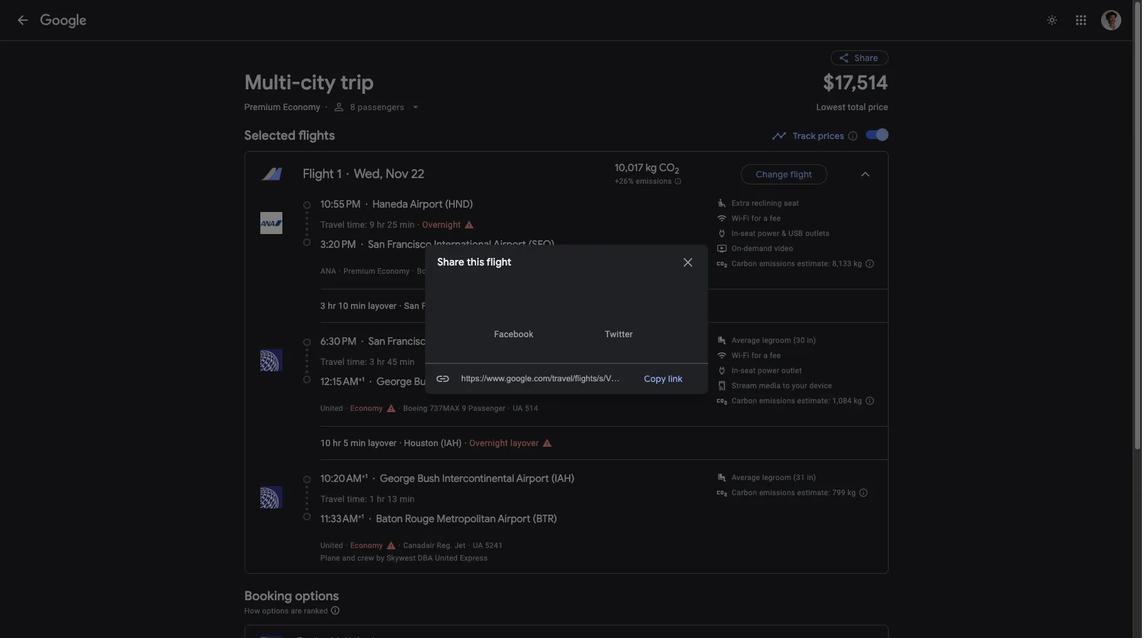 Task type: describe. For each thing, give the bounding box(es) containing it.
total
[[848, 102, 866, 112]]

min for george
[[400, 494, 415, 504]]

change flight button
[[741, 164, 828, 184]]

power for (sfo)
[[758, 229, 780, 238]]

share for share
[[855, 52, 879, 64]]

nov
[[386, 166, 408, 182]]

11:33 am +1
[[321, 512, 364, 525]]

in-seat power & usb outlets
[[732, 229, 830, 238]]

for for (sfo)
[[752, 214, 762, 223]]

baton rouge metropolitan airport (btr)
[[376, 513, 557, 525]]

min right 5
[[351, 438, 366, 448]]

wi- for (sfo)
[[732, 214, 743, 223]]

your
[[792, 381, 808, 390]]

and
[[342, 554, 356, 563]]

 image down city
[[325, 102, 328, 112]]

 image left the boeing 777
[[412, 267, 415, 276]]

8,133
[[833, 259, 852, 268]]

emissions for carbon emissions estimate: 8,133 kg
[[760, 259, 796, 268]]

wed, nov 22
[[354, 166, 425, 182]]

carbon emissions estimate: 1,084 kg
[[732, 396, 863, 405]]

flight details. flight on wednesday, november 22. leaves haneda airport at 10:55 pm on wednesday, november 22 and arrives at baton rouge metropolitan airport at 11:33 am on thursday, november 23. image
[[858, 167, 873, 182]]

legroom for (31
[[763, 473, 792, 482]]

fi for (iah)
[[743, 351, 750, 360]]

5
[[343, 438, 349, 448]]

none text field containing $17,514
[[817, 70, 889, 123]]

8
[[351, 102, 356, 112]]

legroom for (30
[[763, 336, 792, 345]]

intercontinental for 12:15 am
[[439, 376, 511, 388]]

ua 5241
[[473, 541, 503, 550]]

12:15 am
[[321, 376, 359, 388]]

usb
[[789, 229, 804, 238]]

canadair reg. jet
[[403, 541, 466, 550]]

 image down "haneda airport (hnd)"
[[417, 220, 420, 230]]

Arrival time: 11:33 AM on  Thursday, November 23. text field
[[321, 512, 364, 525]]

0 vertical spatial 1
[[337, 166, 342, 182]]

baton
[[376, 513, 403, 525]]

0 vertical spatial 3
[[321, 301, 326, 311]]

799
[[833, 488, 846, 497]]

flight inside button
[[791, 169, 813, 180]]

outlet
[[782, 366, 802, 375]]

3 time: from the top
[[347, 494, 367, 504]]

&
[[782, 229, 787, 238]]

extra reclining seat
[[732, 199, 800, 208]]

learn more about tracked prices image
[[847, 130, 859, 142]]

canadair
[[403, 541, 435, 550]]

houston
[[404, 438, 439, 448]]

1,084
[[833, 396, 852, 405]]

average legroom (30 in)
[[732, 336, 817, 345]]

to
[[783, 381, 790, 390]]

bush for 12:15 am
[[414, 376, 437, 388]]

 image up and
[[346, 541, 348, 550]]

how
[[244, 606, 260, 615]]

price
[[869, 102, 889, 112]]

san francisco international airport (sfo) for 3:20 pm
[[368, 238, 555, 251]]

san francisco
[[404, 301, 463, 311]]

travel time: 1 hr 13 min
[[321, 494, 415, 504]]

media
[[759, 381, 781, 390]]

prices
[[818, 130, 845, 142]]

on-
[[732, 244, 744, 253]]

reclining
[[752, 199, 782, 208]]

hr for 6:30 pm
[[377, 357, 385, 367]]

(hnd)
[[445, 198, 473, 211]]

carbon for george bush intercontinental airport (iah)
[[732, 396, 758, 405]]

9 for time:
[[370, 220, 375, 230]]

san for 3:20 pm
[[368, 238, 385, 251]]

2 vertical spatial united
[[435, 554, 458, 563]]

san francisco international airport (sfo) for 6:30 pm
[[369, 335, 555, 348]]

track
[[793, 130, 816, 142]]

min for haneda
[[400, 220, 415, 230]]

3 estimate: from the top
[[798, 488, 831, 497]]

average legroom (31 in)
[[732, 473, 817, 482]]

go back image
[[15, 13, 30, 28]]

 image up skywest
[[399, 541, 401, 550]]

3 travel from the top
[[321, 494, 345, 504]]

copy
[[644, 373, 666, 384]]

demand
[[744, 244, 773, 253]]

ranked
[[304, 606, 328, 615]]

1 vertical spatial premium economy
[[344, 267, 410, 276]]

2
[[675, 166, 680, 176]]

25
[[387, 220, 398, 230]]

plane and crew by skywest dba united express
[[321, 554, 488, 563]]

+1 for 11:33 am
[[358, 512, 364, 520]]

rouge
[[405, 513, 435, 525]]

skywest
[[387, 554, 416, 563]]

0 vertical spatial premium
[[244, 102, 281, 112]]

seat for george bush intercontinental airport (iah)
[[741, 366, 756, 375]]

hr for 10:20 am
[[377, 494, 385, 504]]

multi-
[[244, 70, 301, 96]]

lowest
[[817, 102, 846, 112]]

1 horizontal spatial 10
[[338, 301, 349, 311]]

estimate: for george bush intercontinental airport (iah)
[[798, 396, 831, 405]]

copy link
[[644, 373, 683, 384]]

francisco for 3:20 pm
[[387, 238, 432, 251]]

main content containing multi-city trip
[[244, 40, 889, 638]]

selected flights
[[244, 128, 335, 143]]

Copy link field
[[460, 368, 624, 389]]

plane
[[321, 554, 340, 563]]

 image right houston (iah)
[[465, 438, 467, 448]]

emissions for carbon emissions estimate: 799 kg
[[760, 488, 796, 497]]

metropolitan
[[437, 513, 496, 525]]

facebook button
[[474, 290, 554, 350]]

layover down ua 514
[[511, 438, 539, 448]]

booking
[[244, 588, 292, 604]]

city
[[301, 70, 336, 96]]

8 passengers
[[351, 102, 405, 112]]

united for 12:15 am
[[321, 404, 343, 413]]

travel for 6:30 pm
[[321, 357, 345, 367]]

737max
[[430, 404, 460, 413]]

kg for carbon emissions estimate: 1,084 kg
[[854, 396, 863, 405]]

economy up crew
[[351, 541, 383, 550]]

flight 1
[[303, 166, 342, 182]]

 image left ua 514
[[508, 404, 511, 413]]

airport for 12:15 am
[[513, 376, 546, 388]]

overnight for overnight
[[422, 220, 461, 230]]

outlets
[[806, 229, 830, 238]]

kg inside 10,017 kg co 2
[[646, 162, 657, 174]]

 image right ana
[[339, 267, 341, 276]]

emissions for carbon emissions estimate: 1,084 kg
[[760, 396, 796, 405]]

share for share this flight
[[438, 256, 465, 268]]

bush for 10:20 am
[[418, 473, 440, 485]]

3 hr 10 min layover
[[321, 301, 397, 311]]

link
[[669, 373, 683, 384]]

a for (iah)
[[764, 351, 768, 360]]

Departure time: 10:55 PM. text field
[[321, 198, 361, 211]]

carbon emissions estimate: 799 kilograms element
[[732, 488, 856, 497]]

Multi-city trip text field
[[244, 70, 802, 96]]

for for (iah)
[[752, 351, 762, 360]]

share button
[[831, 50, 889, 65]]

average for average legroom (30 in)
[[732, 336, 761, 345]]

Arrival time: 12:15 AM on  Thursday, November 23. text field
[[321, 375, 365, 388]]

san for 6:30 pm
[[369, 335, 385, 348]]

 image left houston
[[399, 438, 402, 448]]

$17,514 lowest total price
[[817, 70, 889, 112]]

by
[[377, 554, 385, 563]]

flights
[[298, 128, 335, 143]]

1 vertical spatial 10
[[321, 438, 331, 448]]

options for how
[[262, 606, 289, 615]]

fee for san francisco international airport (sfo)
[[770, 214, 781, 223]]

co
[[659, 162, 675, 174]]

0 vertical spatial premium economy
[[244, 102, 320, 112]]

flight
[[303, 166, 334, 182]]

jet
[[455, 541, 466, 550]]

houston (iah)
[[404, 438, 462, 448]]

9 for 737max
[[462, 404, 467, 413]]

trip
[[341, 70, 374, 96]]

(sfo) for 6:30 pm
[[529, 335, 555, 348]]

+1 for 10:20 am
[[362, 472, 368, 480]]

 image left san francisco
[[399, 301, 402, 311]]

carbon emissions estimate: 8,133 kg
[[732, 259, 863, 268]]

1 vertical spatial san
[[404, 301, 420, 311]]

carbon emissions estimate: 1,084 kilograms element
[[732, 396, 863, 405]]

reg.
[[437, 541, 453, 550]]

economy left the boeing 777
[[377, 267, 410, 276]]



Task type: vqa. For each thing, say whether or not it's contained in the screenshot.
THE SEND corresponding to Send Product Feedback
no



Task type: locate. For each thing, give the bounding box(es) containing it.
10:20 am +1
[[321, 472, 368, 485]]

2 travel from the top
[[321, 357, 345, 367]]

intercontinental for 10:20 am
[[442, 473, 514, 485]]

emissions for +26% emissions
[[636, 177, 672, 186]]

Arrival time: 3:20 PM. text field
[[321, 238, 356, 251]]

11:33 am
[[321, 513, 358, 525]]

carbon
[[732, 259, 758, 268], [732, 396, 758, 405], [732, 488, 758, 497]]

0 vertical spatial seat
[[784, 199, 800, 208]]

haneda
[[373, 198, 408, 211]]

1 vertical spatial united
[[321, 541, 343, 550]]

airport up share this flight
[[494, 238, 526, 251]]

0 vertical spatial share
[[855, 52, 879, 64]]

1 horizontal spatial premium economy
[[344, 267, 410, 276]]

twitter button
[[579, 290, 659, 350]]

are
[[291, 606, 302, 615]]

san up travel time: 3 hr 45 min
[[369, 335, 385, 348]]

2 vertical spatial francisco
[[388, 335, 432, 348]]

options for booking
[[295, 588, 339, 604]]

in) for average legroom (30 in)
[[807, 336, 817, 345]]

kg right 799
[[848, 488, 856, 497]]

crew
[[358, 554, 374, 563]]

1 in- from the top
[[732, 229, 741, 238]]

0 vertical spatial estimate:
[[798, 259, 831, 268]]

wi-
[[732, 214, 743, 223], [732, 351, 743, 360]]

2 vertical spatial seat
[[741, 366, 756, 375]]

george for 10:20 am
[[380, 473, 415, 485]]

learn more about booking options element
[[330, 603, 340, 617]]

1 vertical spatial a
[[764, 351, 768, 360]]

0 horizontal spatial flight
[[487, 256, 512, 268]]

airport down 22
[[410, 198, 443, 211]]

twitter
[[605, 329, 633, 339]]

in-
[[732, 229, 741, 238], [732, 366, 741, 375]]

 image
[[325, 102, 328, 112], [417, 220, 420, 230], [412, 267, 415, 276], [346, 404, 348, 413], [399, 404, 401, 413]]

time: up arrival time: 12:15 am on  thursday, november 23. text box
[[347, 357, 367, 367]]

stream media to your device
[[732, 381, 833, 390]]

fi up in-seat power outlet
[[743, 351, 750, 360]]

Departure time: 6:30 PM. text field
[[321, 335, 357, 348]]

2 vertical spatial travel
[[321, 494, 345, 504]]

overnight for overnight layover
[[470, 438, 508, 448]]

average
[[732, 336, 761, 345], [732, 473, 761, 482]]

10,017
[[615, 162, 644, 174]]

45
[[387, 357, 398, 367]]

seat right reclining
[[784, 199, 800, 208]]

2 for from the top
[[752, 351, 762, 360]]

 image left 737max at the left bottom
[[399, 404, 401, 413]]

airport up (btr)
[[517, 473, 549, 485]]

1 fee from the top
[[770, 214, 781, 223]]

0 vertical spatial 10
[[338, 301, 349, 311]]

Departure time: 10:20 AM on  Thursday, November 23. text field
[[321, 472, 368, 485]]

+1 inside 10:20 am +1
[[362, 472, 368, 480]]

stream
[[732, 381, 757, 390]]

2 (sfo) from the top
[[529, 335, 555, 348]]

francisco for 6:30 pm
[[388, 335, 432, 348]]

0 vertical spatial legroom
[[763, 336, 792, 345]]

in-seat power outlet
[[732, 366, 802, 375]]

min right 25
[[400, 220, 415, 230]]

0 horizontal spatial 10
[[321, 438, 331, 448]]

2 estimate: from the top
[[798, 396, 831, 405]]

9 right 737max at the left bottom
[[462, 404, 467, 413]]

legroom left (31
[[763, 473, 792, 482]]

0 vertical spatial average
[[732, 336, 761, 345]]

overnight down (hnd)
[[422, 220, 461, 230]]

1 vertical spatial seat
[[741, 229, 756, 238]]

1 vertical spatial carbon
[[732, 396, 758, 405]]

2 power from the top
[[758, 366, 780, 375]]

0 horizontal spatial 9
[[370, 220, 375, 230]]

12:15 am +1
[[321, 375, 365, 388]]

1 right flight
[[337, 166, 342, 182]]

10:55 pm
[[321, 198, 361, 211]]

2 vertical spatial estimate:
[[798, 488, 831, 497]]

ana
[[321, 267, 336, 276]]

time: for 6:30 pm
[[347, 357, 367, 367]]

flight right this
[[487, 256, 512, 268]]

(iah) for 10:20 am
[[552, 473, 575, 485]]

share this flight
[[438, 256, 512, 268]]

san down the boeing 777
[[404, 301, 420, 311]]

share inside button
[[855, 52, 879, 64]]

0 vertical spatial +1
[[359, 375, 365, 383]]

0 horizontal spatial premium
[[244, 102, 281, 112]]

1 san francisco international airport (sfo) from the top
[[368, 238, 555, 251]]

bush down houston (iah)
[[418, 473, 440, 485]]

options up ranked
[[295, 588, 339, 604]]

(btr)
[[533, 513, 557, 525]]

overnight
[[422, 220, 461, 230], [470, 438, 508, 448]]

george bush intercontinental airport (iah) for 12:15 am
[[377, 376, 571, 388]]

3 carbon from the top
[[732, 488, 758, 497]]

passengers
[[358, 102, 405, 112]]

8 passengers button
[[328, 96, 427, 118]]

1 left 13
[[370, 494, 375, 504]]

premium economy down multi-
[[244, 102, 320, 112]]

george bush intercontinental airport (iah)
[[377, 376, 571, 388], [380, 473, 575, 485]]

san
[[368, 238, 385, 251], [404, 301, 420, 311], [369, 335, 385, 348]]

in- up stream
[[732, 366, 741, 375]]

francisco up 45
[[388, 335, 432, 348]]

fee for george bush intercontinental airport (iah)
[[770, 351, 781, 360]]

1 vertical spatial share
[[438, 256, 465, 268]]

wi-fi for a fee up in-seat power outlet
[[732, 351, 781, 360]]

boeing for francisco
[[417, 267, 442, 276]]

1 legroom from the top
[[763, 336, 792, 345]]

+1
[[359, 375, 365, 383], [362, 472, 368, 480], [358, 512, 364, 520]]

0 vertical spatial a
[[764, 214, 768, 223]]

estimate: down device
[[798, 396, 831, 405]]

1 vertical spatial flight
[[487, 256, 512, 268]]

fi for (sfo)
[[743, 214, 750, 223]]

legroom
[[763, 336, 792, 345], [763, 473, 792, 482]]

1 international from the top
[[434, 238, 492, 251]]

0 vertical spatial for
[[752, 214, 762, 223]]

selected
[[244, 128, 296, 143]]

1 vertical spatial (iah)
[[441, 438, 462, 448]]

francisco down the boeing 777
[[422, 301, 461, 311]]

ua 514
[[513, 404, 539, 413]]

united for 11:33 am
[[321, 541, 343, 550]]

0 vertical spatial power
[[758, 229, 780, 238]]

 image
[[339, 267, 341, 276], [399, 301, 402, 311], [508, 404, 511, 413], [399, 438, 402, 448], [465, 438, 467, 448], [346, 541, 348, 550], [399, 541, 401, 550]]

economy down multi-city trip
[[283, 102, 320, 112]]

6:30 pm
[[321, 335, 357, 348]]

fi down extra
[[743, 214, 750, 223]]

2 time: from the top
[[347, 357, 367, 367]]

international down san francisco
[[435, 335, 492, 348]]

0 vertical spatial wi-fi for a fee
[[732, 214, 781, 223]]

0 vertical spatial options
[[295, 588, 339, 604]]

1 in) from the top
[[807, 336, 817, 345]]

1 vertical spatial premium
[[344, 267, 375, 276]]

min right 45
[[400, 357, 415, 367]]

1 vertical spatial wi-fi for a fee
[[732, 351, 781, 360]]

0 vertical spatial international
[[434, 238, 492, 251]]

1 vertical spatial time:
[[347, 357, 367, 367]]

time: down 10:55 pm text field
[[347, 220, 367, 230]]

min right 13
[[400, 494, 415, 504]]

1 vertical spatial intercontinental
[[442, 473, 514, 485]]

hr left 25
[[377, 220, 385, 230]]

express
[[460, 554, 488, 563]]

in) right (31
[[807, 473, 817, 482]]

(30
[[794, 336, 805, 345]]

0 vertical spatial carbon
[[732, 259, 758, 268]]

+1 down travel time: 3 hr 45 min
[[359, 375, 365, 383]]

1 vertical spatial power
[[758, 366, 780, 375]]

time:
[[347, 220, 367, 230], [347, 357, 367, 367], [347, 494, 367, 504]]

share up $17,514
[[855, 52, 879, 64]]

fee
[[770, 214, 781, 223], [770, 351, 781, 360]]

2 average from the top
[[732, 473, 761, 482]]

1 power from the top
[[758, 229, 780, 238]]

carbon for san francisco international airport (sfo)
[[732, 259, 758, 268]]

2 in) from the top
[[807, 473, 817, 482]]

22
[[411, 166, 425, 182]]

1 time: from the top
[[347, 220, 367, 230]]

travel
[[321, 220, 345, 230], [321, 357, 345, 367], [321, 494, 345, 504]]

kg for carbon emissions estimate: 8,133 kg
[[854, 259, 863, 268]]

layover right 5
[[368, 438, 397, 448]]

travel up 11:33 am
[[321, 494, 345, 504]]

multi-city trip
[[244, 70, 374, 96]]

flight
[[791, 169, 813, 180], [487, 256, 512, 268]]

0 vertical spatial san francisco international airport (sfo)
[[368, 238, 555, 251]]

premium right ana
[[344, 267, 375, 276]]

1 vertical spatial george
[[380, 473, 415, 485]]

1 vertical spatial bush
[[418, 473, 440, 485]]

in- for (sfo)
[[732, 229, 741, 238]]

2 carbon from the top
[[732, 396, 758, 405]]

for up in-seat power outlet
[[752, 351, 762, 360]]

passenger
[[469, 404, 506, 413]]

+1 up travel time: 1 hr 13 min
[[362, 472, 368, 480]]

0 vertical spatial san
[[368, 238, 385, 251]]

(sfo)
[[529, 238, 555, 251], [529, 335, 555, 348]]

17514 us dollars element
[[824, 70, 889, 96]]

carbon down average legroom (31 in)
[[732, 488, 758, 497]]

main content
[[244, 40, 889, 638]]

1 wi- from the top
[[732, 214, 743, 223]]

carbon down stream
[[732, 396, 758, 405]]

9
[[370, 220, 375, 230], [462, 404, 467, 413]]

united up plane
[[321, 541, 343, 550]]

1 carbon from the top
[[732, 259, 758, 268]]

boeing for bush
[[403, 404, 428, 413]]

travel down 6:30 pm text field
[[321, 357, 345, 367]]

change
[[756, 169, 789, 180]]

1 vertical spatial +1
[[362, 472, 368, 480]]

seat up demand
[[741, 229, 756, 238]]

1 horizontal spatial premium
[[344, 267, 375, 276]]

1 vertical spatial options
[[262, 606, 289, 615]]

george bush intercontinental airport (iah) up baton rouge metropolitan airport (btr)
[[380, 473, 575, 485]]

1 vertical spatial international
[[435, 335, 492, 348]]

1 estimate: from the top
[[798, 259, 831, 268]]

boeing 777
[[417, 267, 457, 276]]

1 horizontal spatial options
[[295, 588, 339, 604]]

estimate: for san francisco international airport (sfo)
[[798, 259, 831, 268]]

3
[[321, 301, 326, 311], [370, 357, 375, 367]]

1 vertical spatial san francisco international airport (sfo)
[[369, 335, 555, 348]]

power left &
[[758, 229, 780, 238]]

(sfo) for 3:20 pm
[[529, 238, 555, 251]]

0 vertical spatial wi-
[[732, 214, 743, 223]]

10 up 6:30 pm
[[338, 301, 349, 311]]

1 vertical spatial estimate:
[[798, 396, 831, 405]]

+26%
[[615, 177, 634, 186]]

1 vertical spatial for
[[752, 351, 762, 360]]

3 left 45
[[370, 357, 375, 367]]

(iah) for 12:15 am
[[548, 376, 571, 388]]

overnight layover
[[470, 438, 539, 448]]

economy up 10 hr 5 min layover
[[351, 404, 383, 413]]

min
[[400, 220, 415, 230], [351, 301, 366, 311], [400, 357, 415, 367], [351, 438, 366, 448], [400, 494, 415, 504]]

in- up the on-
[[732, 229, 741, 238]]

1 vertical spatial george bush intercontinental airport (iah)
[[380, 473, 575, 485]]

legroom left (30 in the right of the page
[[763, 336, 792, 345]]

1 vertical spatial overnight
[[470, 438, 508, 448]]

10 hr 5 min layover
[[321, 438, 397, 448]]

francisco down 25
[[387, 238, 432, 251]]

1 vertical spatial wi-
[[732, 351, 743, 360]]

wed,
[[354, 166, 383, 182]]

layover
[[368, 301, 397, 311], [368, 438, 397, 448], [511, 438, 539, 448]]

hr left 45
[[377, 357, 385, 367]]

2 san francisco international airport (sfo) from the top
[[369, 335, 555, 348]]

$17,514
[[824, 70, 889, 96]]

share
[[855, 52, 879, 64], [438, 256, 465, 268]]

george bush intercontinental airport (iah) for 10:20 am
[[380, 473, 575, 485]]

1 a from the top
[[764, 214, 768, 223]]

0 vertical spatial bush
[[414, 376, 437, 388]]

copy link button
[[425, 363, 708, 394], [629, 368, 698, 389]]

airport for 3:20 pm
[[494, 238, 526, 251]]

0 vertical spatial (iah)
[[548, 376, 571, 388]]

1 vertical spatial in)
[[807, 473, 817, 482]]

0 vertical spatial in)
[[807, 336, 817, 345]]

international up share this flight
[[434, 238, 492, 251]]

in)
[[807, 336, 817, 345], [807, 473, 817, 482]]

seat for san francisco international airport (sfo)
[[741, 229, 756, 238]]

wi-fi for a fee down the "extra reclining seat" at right top
[[732, 214, 781, 223]]

change flight
[[756, 169, 813, 180]]

0 horizontal spatial premium economy
[[244, 102, 320, 112]]

+1 for 12:15 am
[[359, 375, 365, 383]]

1 horizontal spatial share
[[855, 52, 879, 64]]

9 left 25
[[370, 220, 375, 230]]

0 vertical spatial george
[[377, 376, 412, 388]]

learn more about booking options image
[[330, 605, 340, 615]]

kg up "+26% emissions"
[[646, 162, 657, 174]]

2 fi from the top
[[743, 351, 750, 360]]

layover for george
[[368, 438, 397, 448]]

intercontinental
[[439, 376, 511, 388], [442, 473, 514, 485]]

layover left san francisco
[[368, 301, 397, 311]]

for
[[752, 214, 762, 223], [752, 351, 762, 360]]

george
[[377, 376, 412, 388], [380, 473, 415, 485]]

0 vertical spatial fee
[[770, 214, 781, 223]]

travel for 10:55 pm
[[321, 220, 345, 230]]

1 fi from the top
[[743, 214, 750, 223]]

boeing left 777
[[417, 267, 442, 276]]

layover for san
[[368, 301, 397, 311]]

power for (iah)
[[758, 366, 780, 375]]

george down 45
[[377, 376, 412, 388]]

united down '12:15 am'
[[321, 404, 343, 413]]

0 vertical spatial united
[[321, 404, 343, 413]]

1 horizontal spatial flight
[[791, 169, 813, 180]]

close image
[[680, 255, 696, 270]]

0 vertical spatial 9
[[370, 220, 375, 230]]

1 vertical spatial 3
[[370, 357, 375, 367]]

kg
[[646, 162, 657, 174], [854, 259, 863, 268], [854, 396, 863, 405], [848, 488, 856, 497]]

0 horizontal spatial share
[[438, 256, 465, 268]]

george up 13
[[380, 473, 415, 485]]

united
[[321, 404, 343, 413], [321, 541, 343, 550], [435, 554, 458, 563]]

bush
[[414, 376, 437, 388], [418, 473, 440, 485]]

emissions down 10,017 kg co 2
[[636, 177, 672, 186]]

this
[[467, 256, 485, 268]]

2 legroom from the top
[[763, 473, 792, 482]]

estimate: left the 8,133
[[798, 259, 831, 268]]

share left this
[[438, 256, 465, 268]]

airport for 10:20 am
[[517, 473, 549, 485]]

0 vertical spatial travel
[[321, 220, 345, 230]]

time: for 10:55 pm
[[347, 220, 367, 230]]

for down the "extra reclining seat" at right top
[[752, 214, 762, 223]]

nh 108
[[464, 267, 491, 276]]

wi- for (iah)
[[732, 351, 743, 360]]

1 vertical spatial francisco
[[422, 301, 461, 311]]

wi-fi for a fee for (iah)
[[732, 351, 781, 360]]

None text field
[[817, 70, 889, 123]]

1 average from the top
[[732, 336, 761, 345]]

options down booking
[[262, 606, 289, 615]]

kg right the 8,133
[[854, 259, 863, 268]]

777
[[444, 267, 457, 276]]

premium down multi-
[[244, 102, 281, 112]]

average up in-seat power outlet
[[732, 336, 761, 345]]

1 vertical spatial travel
[[321, 357, 345, 367]]

1 vertical spatial (sfo)
[[529, 335, 555, 348]]

fee down average legroom (30 in)
[[770, 351, 781, 360]]

2 international from the top
[[435, 335, 492, 348]]

1 vertical spatial fi
[[743, 351, 750, 360]]

1 vertical spatial fee
[[770, 351, 781, 360]]

13
[[387, 494, 398, 504]]

1 vertical spatial 1
[[370, 494, 375, 504]]

dba
[[418, 554, 433, 563]]

1 horizontal spatial 1
[[370, 494, 375, 504]]

2 a from the top
[[764, 351, 768, 360]]

airport left (btr)
[[498, 513, 531, 525]]

0 horizontal spatial 1
[[337, 166, 342, 182]]

0 vertical spatial intercontinental
[[439, 376, 511, 388]]

min for san
[[400, 357, 415, 367]]

2 in- from the top
[[732, 366, 741, 375]]

carbon emissions estimate: 799 kg
[[732, 488, 856, 497]]

0 vertical spatial (sfo)
[[529, 238, 555, 251]]

in- for (iah)
[[732, 366, 741, 375]]

bush up 737max at the left bottom
[[414, 376, 437, 388]]

10:20 am
[[321, 473, 362, 485]]

estimate: down (31
[[798, 488, 831, 497]]

2 vertical spatial time:
[[347, 494, 367, 504]]

1 horizontal spatial overnight
[[470, 438, 508, 448]]

average for average legroom (31 in)
[[732, 473, 761, 482]]

2 fee from the top
[[770, 351, 781, 360]]

2 vertical spatial san
[[369, 335, 385, 348]]

0 vertical spatial overnight
[[422, 220, 461, 230]]

2 vertical spatial carbon
[[732, 488, 758, 497]]

hr left 5
[[333, 438, 341, 448]]

flight right the change at the top right of page
[[791, 169, 813, 180]]

airport up ua 514
[[513, 376, 546, 388]]

0 horizontal spatial options
[[262, 606, 289, 615]]

facebook
[[494, 329, 534, 339]]

carbon emissions estimate: 8,133 kilograms element
[[732, 259, 863, 268]]

george bush intercontinental airport (iah) up the passenger
[[377, 376, 571, 388]]

a down the "extra reclining seat" at right top
[[764, 214, 768, 223]]

1 vertical spatial legroom
[[763, 473, 792, 482]]

 image down arrival time: 12:15 am on  thursday, november 23. text box
[[346, 404, 348, 413]]

1 vertical spatial 9
[[462, 404, 467, 413]]

power
[[758, 229, 780, 238], [758, 366, 780, 375]]

in) for average legroom (31 in)
[[807, 473, 817, 482]]

emissions
[[636, 177, 672, 186], [760, 259, 796, 268], [760, 396, 796, 405], [760, 488, 796, 497]]

kg for carbon emissions estimate: 799 kg
[[848, 488, 856, 497]]

1 wi-fi for a fee from the top
[[732, 214, 781, 223]]

boeing
[[417, 267, 442, 276], [403, 404, 428, 413]]

1 vertical spatial in-
[[732, 366, 741, 375]]

1 for from the top
[[752, 214, 762, 223]]

min up 6:30 pm
[[351, 301, 366, 311]]

power up the "media"
[[758, 366, 780, 375]]

airport up copy link field
[[494, 335, 527, 348]]

options
[[295, 588, 339, 604], [262, 606, 289, 615]]

boeing 737max 9 passenger
[[403, 404, 506, 413]]

travel up 3:20 pm
[[321, 220, 345, 230]]

0 vertical spatial boeing
[[417, 267, 442, 276]]

(iah)
[[548, 376, 571, 388], [441, 438, 462, 448], [552, 473, 575, 485]]

2 wi-fi for a fee from the top
[[732, 351, 781, 360]]

fi
[[743, 214, 750, 223], [743, 351, 750, 360]]

0 vertical spatial flight
[[791, 169, 813, 180]]

1 (sfo) from the top
[[529, 238, 555, 251]]

0 horizontal spatial overnight
[[422, 220, 461, 230]]

emissions down video
[[760, 259, 796, 268]]

hr
[[377, 220, 385, 230], [328, 301, 336, 311], [377, 357, 385, 367], [333, 438, 341, 448], [377, 494, 385, 504]]

international for 6:30 pm
[[435, 335, 492, 348]]

1 vertical spatial average
[[732, 473, 761, 482]]

+1 inside 12:15 am +1
[[359, 375, 365, 383]]

george for 12:15 am
[[377, 376, 412, 388]]

airport for 6:30 pm
[[494, 335, 527, 348]]

a for (sfo)
[[764, 214, 768, 223]]

+1 inside 11:33 am +1
[[358, 512, 364, 520]]

track prices
[[793, 130, 845, 142]]

hr down ana
[[328, 301, 336, 311]]

1 horizontal spatial 3
[[370, 357, 375, 367]]

travel time: 9 hr 25 min
[[321, 220, 415, 230]]

1 horizontal spatial 9
[[462, 404, 467, 413]]

seat up stream
[[741, 366, 756, 375]]

airport for 11:33 am
[[498, 513, 531, 525]]

0 vertical spatial george bush intercontinental airport (iah)
[[377, 376, 571, 388]]

2 wi- from the top
[[732, 351, 743, 360]]

3:20 pm
[[321, 238, 356, 251]]

1 travel from the top
[[321, 220, 345, 230]]

hr left 13
[[377, 494, 385, 504]]

wi-fi for a fee for (sfo)
[[732, 214, 781, 223]]

international for 3:20 pm
[[434, 238, 492, 251]]

2 vertical spatial (iah)
[[552, 473, 575, 485]]

0 vertical spatial francisco
[[387, 238, 432, 251]]

1 vertical spatial boeing
[[403, 404, 428, 413]]

hr for 10:55 pm
[[377, 220, 385, 230]]

carbon down the on-
[[732, 259, 758, 268]]



